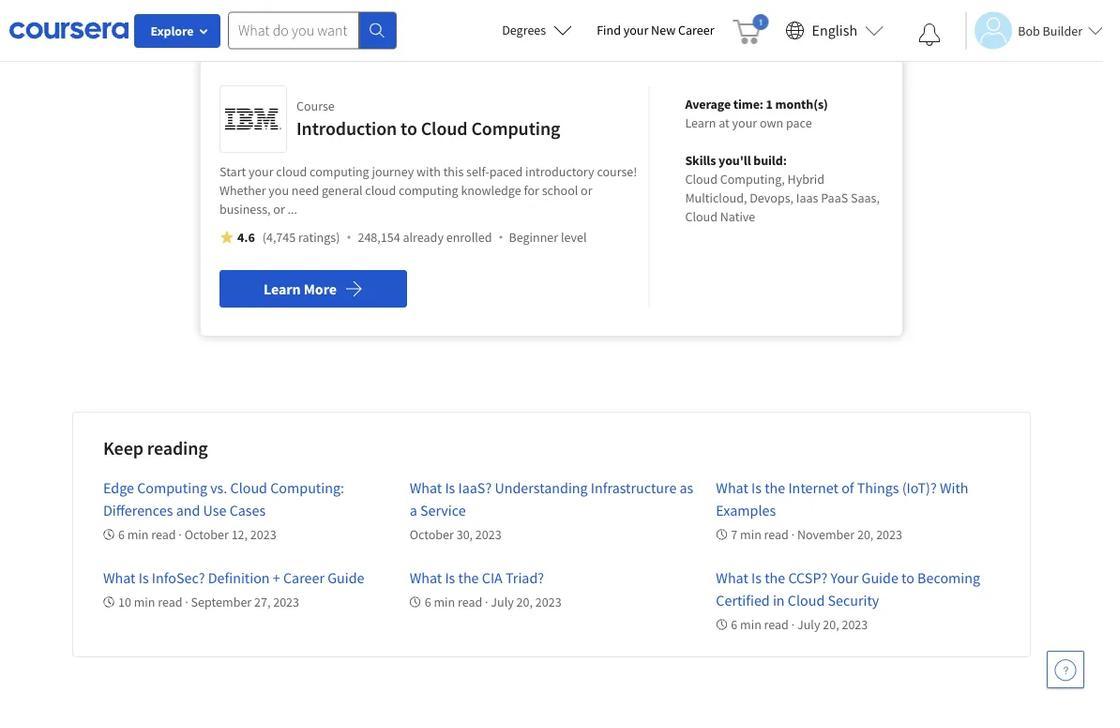 Task type: locate. For each thing, give the bounding box(es) containing it.
school
[[542, 182, 578, 199]]

november
[[798, 526, 855, 543]]

1 horizontal spatial computing
[[399, 182, 459, 199]]

or
[[581, 182, 593, 199], [273, 201, 285, 218]]

edge computing vs. cloud computing: differences and use cases
[[103, 479, 344, 520]]

the up examples
[[765, 479, 786, 497]]

1 horizontal spatial 6
[[425, 594, 431, 611]]

2 vertical spatial 20,
[[823, 616, 839, 633]]

2 vertical spatial your
[[249, 163, 274, 180]]

1 horizontal spatial your
[[624, 22, 649, 38]]

20, for triad?
[[517, 594, 533, 611]]

skills
[[685, 152, 716, 169]]

your up the you
[[249, 163, 274, 180]]

read
[[151, 526, 176, 543], [764, 526, 789, 543], [158, 594, 183, 611], [458, 594, 483, 611], [764, 616, 789, 633]]

what is the ccsp? your guide to becoming certified in cloud security
[[716, 569, 981, 610]]

2023 for what is infosec? definition + career guide
[[273, 594, 299, 611]]

self-
[[466, 163, 490, 180]]

1 horizontal spatial october
[[410, 526, 454, 543]]

(4,745
[[262, 229, 296, 246]]

2023 inside what is iaas? understanding infrastructure as a service october 30, 2023
[[476, 526, 502, 543]]

2023
[[250, 526, 277, 543], [476, 526, 502, 543], [877, 526, 903, 543], [273, 594, 299, 611], [536, 594, 562, 611], [842, 616, 868, 633]]

read down infosec?
[[158, 594, 183, 611]]

october down the service
[[410, 526, 454, 543]]

cloud down "journey"
[[365, 182, 396, 199]]

1 horizontal spatial cloud
[[365, 182, 396, 199]]

vs.
[[210, 479, 227, 497]]

what inside what is the ccsp? your guide to becoming certified in cloud security
[[716, 569, 749, 587]]

with
[[940, 479, 969, 497]]

min down the differences
[[127, 526, 149, 543]]

0 horizontal spatial computing
[[310, 163, 369, 180]]

20, for of
[[858, 526, 874, 543]]

6
[[118, 526, 125, 543], [425, 594, 431, 611], [731, 616, 738, 633]]

your
[[831, 569, 859, 587]]

2023 down things
[[877, 526, 903, 543]]

2 october from the left
[[410, 526, 454, 543]]

20, for your
[[823, 616, 839, 633]]

1 horizontal spatial july
[[798, 616, 821, 633]]

0 horizontal spatial computing
[[137, 479, 207, 497]]

cloud down multicloud,
[[685, 208, 718, 225]]

july for ccsp?
[[798, 616, 821, 633]]

0 horizontal spatial 20,
[[517, 594, 533, 611]]

is inside what is iaas? understanding infrastructure as a service october 30, 2023
[[445, 479, 455, 497]]

learn left more
[[264, 280, 301, 298]]

read down the differences
[[151, 526, 176, 543]]

0 horizontal spatial or
[[273, 201, 285, 218]]

infosec?
[[152, 569, 205, 587]]

what is the internet of things (iot)? with examples link
[[716, 479, 969, 520]]

learn down average at the right
[[685, 114, 716, 131]]

the inside what is the internet of things (iot)? with examples
[[765, 479, 786, 497]]

guide inside what is the ccsp? your guide to becoming certified in cloud security
[[862, 569, 899, 587]]

1 vertical spatial your
[[732, 114, 757, 131]]

cloud inside course introduction to cloud computing
[[421, 117, 468, 140]]

shopping cart: 1 item image
[[733, 14, 769, 44]]

2 vertical spatial 6
[[731, 616, 738, 633]]

0 vertical spatial your
[[624, 22, 649, 38]]

· down cia
[[485, 594, 488, 611]]

248,154 already enrolled
[[358, 229, 492, 246]]

the up the in
[[765, 569, 786, 587]]

july down ccsp?
[[798, 616, 821, 633]]

7 min read · november 20, 2023
[[731, 526, 903, 543]]

find
[[597, 22, 621, 38]]

is inside what is the ccsp? your guide to becoming certified in cloud security
[[752, 569, 762, 587]]

computing
[[471, 117, 560, 140], [137, 479, 207, 497]]

your for start your cloud computing journey with this self-paced introductory course! whether you need general cloud computing knowledge for school or business, or ...
[[249, 163, 274, 180]]

1 vertical spatial 6
[[425, 594, 431, 611]]

4.6
[[237, 229, 255, 246]]

cloud up this
[[421, 117, 468, 140]]

start your cloud computing journey with this self-paced introductory course! whether you need general cloud computing knowledge for school or business, or ...
[[220, 163, 637, 218]]

What do you want to learn? text field
[[228, 12, 359, 49]]

0 horizontal spatial to
[[401, 117, 417, 140]]

6 down the what is the cia triad?
[[425, 594, 431, 611]]

2023 right 12,
[[250, 526, 277, 543]]

career right new
[[678, 22, 715, 38]]

degrees
[[502, 22, 546, 38]]

min right 10
[[134, 594, 155, 611]]

is up examples
[[752, 479, 762, 497]]

computing:
[[270, 479, 344, 497]]

6 min read · july 20, 2023 down the in
[[731, 616, 868, 633]]

september
[[191, 594, 252, 611]]

2023 down security
[[842, 616, 868, 633]]

time:
[[734, 96, 764, 113]]

0 horizontal spatial your
[[249, 163, 274, 180]]

0 vertical spatial 20,
[[858, 526, 874, 543]]

0 vertical spatial computing
[[310, 163, 369, 180]]

min
[[127, 526, 149, 543], [740, 526, 762, 543], [134, 594, 155, 611], [434, 594, 455, 611], [740, 616, 762, 633]]

1 horizontal spatial learn
[[685, 114, 716, 131]]

min down certified
[[740, 616, 762, 633]]

0 vertical spatial 6 min read · july 20, 2023
[[425, 594, 562, 611]]

october down 'use'
[[185, 526, 229, 543]]

is up certified
[[752, 569, 762, 587]]

· down the and
[[179, 526, 182, 543]]

is left infosec?
[[139, 569, 149, 587]]

computing up the and
[[137, 479, 207, 497]]

1 vertical spatial 20,
[[517, 594, 533, 611]]

or right school
[[581, 182, 593, 199]]

· down infosec?
[[185, 594, 188, 611]]

10 min read · september 27, 2023
[[118, 594, 299, 611]]

computing
[[310, 163, 369, 180], [399, 182, 459, 199]]

the for internet
[[765, 479, 786, 497]]

your down 'time:'
[[732, 114, 757, 131]]

july down cia
[[491, 594, 514, 611]]

1 horizontal spatial career
[[678, 22, 715, 38]]

1 horizontal spatial computing
[[471, 117, 560, 140]]

1 horizontal spatial 20,
[[823, 616, 839, 633]]

what inside what is the internet of things (iot)? with examples
[[716, 479, 749, 497]]

0 horizontal spatial 6
[[118, 526, 125, 543]]

None search field
[[228, 12, 397, 49]]

0 vertical spatial 6
[[118, 526, 125, 543]]

0 vertical spatial career
[[678, 22, 715, 38]]

0 vertical spatial july
[[491, 594, 514, 611]]

0 vertical spatial learn
[[685, 114, 716, 131]]

is for what is infosec? definition + career guide
[[139, 569, 149, 587]]

service
[[420, 501, 466, 520]]

1
[[766, 96, 773, 113]]

6 for what is the cia triad?
[[425, 594, 431, 611]]

what for what is the internet of things (iot)? with examples
[[716, 479, 749, 497]]

for
[[524, 182, 539, 199]]

0 horizontal spatial july
[[491, 594, 514, 611]]

examples
[[716, 501, 776, 520]]

20, right 'november'
[[858, 526, 874, 543]]

is up the service
[[445, 479, 455, 497]]

0 horizontal spatial guide
[[328, 569, 365, 587]]

· down ccsp?
[[792, 616, 795, 633]]

guide right +
[[328, 569, 365, 587]]

paced
[[490, 163, 523, 180]]

2023 for what is the ccsp? your guide to becoming certified in cloud security
[[842, 616, 868, 633]]

1 horizontal spatial 6 min read · july 20, 2023
[[731, 616, 868, 633]]

0 horizontal spatial career
[[283, 569, 325, 587]]

own
[[760, 114, 784, 131]]

or left ...
[[273, 201, 285, 218]]

20, down security
[[823, 616, 839, 633]]

paas
[[821, 190, 848, 206]]

6 min read · july 20, 2023 for cia
[[425, 594, 562, 611]]

2023 for edge computing vs. cloud computing: differences and use cases
[[250, 526, 277, 543]]

2023 right 27,
[[273, 594, 299, 611]]

the inside what is the ccsp? your guide to becoming certified in cloud security
[[765, 569, 786, 587]]

you
[[269, 182, 289, 199]]

average
[[685, 96, 731, 113]]

to left becoming
[[902, 569, 915, 587]]

bob builder button
[[966, 12, 1104, 49]]

read for definition
[[158, 594, 183, 611]]

computing,
[[720, 171, 785, 188]]

min for what is infosec? definition + career guide
[[134, 594, 155, 611]]

what for what is the cia triad?
[[410, 569, 442, 587]]

2 horizontal spatial 20,
[[858, 526, 874, 543]]

your right find
[[624, 22, 649, 38]]

(iot)?
[[902, 479, 937, 497]]

6 down certified
[[731, 616, 738, 633]]

cloud up cases
[[230, 479, 267, 497]]

20,
[[858, 526, 874, 543], [517, 594, 533, 611], [823, 616, 839, 633]]

edge computing vs. cloud computing: differences and use cases link
[[103, 479, 344, 520]]

what is the cia triad?
[[410, 569, 544, 587]]

20, down triad? at the left bottom of page
[[517, 594, 533, 611]]

career
[[678, 22, 715, 38], [283, 569, 325, 587]]

is inside what is the internet of things (iot)? with examples
[[752, 479, 762, 497]]

what up 10
[[103, 569, 136, 587]]

2023 down triad? at the left bottom of page
[[536, 594, 562, 611]]

2 guide from the left
[[862, 569, 899, 587]]

6 down the differences
[[118, 526, 125, 543]]

read down the in
[[764, 616, 789, 633]]

1 vertical spatial learn
[[264, 280, 301, 298]]

1 horizontal spatial or
[[581, 182, 593, 199]]

6 for what is the ccsp? your guide to becoming certified in cloud security
[[731, 616, 738, 633]]

cloud inside what is the ccsp? your guide to becoming certified in cloud security
[[788, 591, 825, 610]]

· for ccsp?
[[792, 616, 795, 633]]

· for cloud
[[179, 526, 182, 543]]

of
[[842, 479, 854, 497]]

iaas?
[[458, 479, 492, 497]]

what is infosec? definition + career guide link
[[103, 569, 365, 587]]

0 horizontal spatial learn
[[264, 280, 301, 298]]

2023 for what is the internet of things (iot)? with examples
[[877, 526, 903, 543]]

12,
[[231, 526, 248, 543]]

0 horizontal spatial cloud
[[276, 163, 307, 180]]

what inside what is iaas? understanding infrastructure as a service october 30, 2023
[[410, 479, 442, 497]]

bob
[[1018, 22, 1040, 39]]

with
[[417, 163, 441, 180]]

bob builder
[[1018, 22, 1083, 39]]

cases
[[230, 501, 266, 520]]

learn
[[685, 114, 716, 131], [264, 280, 301, 298]]

what up a
[[410, 479, 442, 497]]

2 horizontal spatial your
[[732, 114, 757, 131]]

what up examples
[[716, 479, 749, 497]]

explore
[[151, 23, 194, 39]]

2023 for what is the cia triad?
[[536, 594, 562, 611]]

1 october from the left
[[185, 526, 229, 543]]

read down what is the cia triad? link
[[458, 594, 483, 611]]

computing up paced at top left
[[471, 117, 560, 140]]

min right 7
[[740, 526, 762, 543]]

· left 'november'
[[792, 526, 795, 543]]

cloud
[[421, 117, 468, 140], [685, 171, 718, 188], [685, 208, 718, 225], [230, 479, 267, 497], [788, 591, 825, 610]]

cia
[[482, 569, 503, 587]]

guide
[[328, 569, 365, 587], [862, 569, 899, 587]]

explore button
[[134, 14, 221, 48]]

introduction
[[297, 117, 397, 140]]

the
[[765, 479, 786, 497], [458, 569, 479, 587], [765, 569, 786, 587]]

2023 right the 30,
[[476, 526, 502, 543]]

min down what is the cia triad? link
[[434, 594, 455, 611]]

cloud up the you
[[276, 163, 307, 180]]

to up "journey"
[[401, 117, 417, 140]]

6 min read · july 20, 2023 down cia
[[425, 594, 562, 611]]

1 vertical spatial computing
[[137, 479, 207, 497]]

computing down 'with'
[[399, 182, 459, 199]]

is left cia
[[445, 569, 455, 587]]

as
[[680, 479, 694, 497]]

computing up general
[[310, 163, 369, 180]]

cloud down skills
[[685, 171, 718, 188]]

cloud for computing
[[421, 117, 468, 140]]

what is the cia triad? link
[[410, 569, 544, 587]]

read down examples
[[764, 526, 789, 543]]

1 vertical spatial july
[[798, 616, 821, 633]]

0 horizontal spatial 6 min read · july 20, 2023
[[425, 594, 562, 611]]

the left cia
[[458, 569, 479, 587]]

what left cia
[[410, 569, 442, 587]]

certified
[[716, 591, 770, 610]]

enrolled
[[446, 229, 492, 246]]

what is the internet of things (iot)? with examples
[[716, 479, 969, 520]]

2 horizontal spatial 6
[[731, 616, 738, 633]]

cloud down ccsp?
[[788, 591, 825, 610]]

1 horizontal spatial to
[[902, 569, 915, 587]]

career right +
[[283, 569, 325, 587]]

what is infosec? definition + career guide
[[103, 569, 365, 587]]

what up certified
[[716, 569, 749, 587]]

is for what is the cia triad?
[[445, 569, 455, 587]]

1 vertical spatial to
[[902, 569, 915, 587]]

min for edge computing vs. cloud computing: differences and use cases
[[127, 526, 149, 543]]

1 horizontal spatial guide
[[862, 569, 899, 587]]

0 vertical spatial to
[[401, 117, 417, 140]]

1 vertical spatial computing
[[399, 182, 459, 199]]

cloud inside the edge computing vs. cloud computing: differences and use cases
[[230, 479, 267, 497]]

guide up security
[[862, 569, 899, 587]]

0 vertical spatial computing
[[471, 117, 560, 140]]

min for what is the internet of things (iot)? with examples
[[740, 526, 762, 543]]

1 vertical spatial 6 min read · july 20, 2023
[[731, 616, 868, 633]]

your inside start your cloud computing journey with this self-paced introductory course! whether you need general cloud computing knowledge for school or business, or ...
[[249, 163, 274, 180]]

0 horizontal spatial october
[[185, 526, 229, 543]]



Task type: describe. For each thing, give the bounding box(es) containing it.
at
[[719, 114, 730, 131]]

min for what is the ccsp? your guide to becoming certified in cloud security
[[740, 616, 762, 633]]

the for cia
[[458, 569, 479, 587]]

month(s)
[[776, 96, 828, 113]]

things
[[857, 479, 899, 497]]

what is iaas? understanding infrastructure as a service october 30, 2023
[[410, 479, 694, 543]]

career inside find your new career link
[[678, 22, 715, 38]]

is for what is the internet of things (iot)? with examples
[[752, 479, 762, 497]]

security
[[828, 591, 880, 610]]

pace
[[786, 114, 812, 131]]

business,
[[220, 201, 271, 218]]

keep
[[103, 437, 143, 460]]

level
[[561, 229, 587, 246]]

beginner
[[509, 229, 558, 246]]

your for find your new career
[[624, 22, 649, 38]]

skills you'll build: cloud computing, hybrid multicloud, devops, iaas paas saas, cloud native
[[685, 152, 880, 225]]

you'll
[[719, 152, 751, 169]]

10
[[118, 594, 131, 611]]

your inside the average time: 1 month(s) learn at your own pace
[[732, 114, 757, 131]]

what for what is infosec? definition + career guide
[[103, 569, 136, 587]]

edge
[[103, 479, 134, 497]]

248,154
[[358, 229, 400, 246]]

start
[[220, 163, 246, 180]]

the for ccsp?
[[765, 569, 786, 587]]

keep reading
[[103, 437, 208, 460]]

6 min read · july 20, 2023 for ccsp?
[[731, 616, 868, 633]]

· for definition
[[185, 594, 188, 611]]

new
[[651, 22, 676, 38]]

devops,
[[750, 190, 794, 206]]

6 min read · october 12, 2023
[[118, 526, 277, 543]]

learn more
[[264, 280, 337, 298]]

infrastructure
[[591, 479, 677, 497]]

course!
[[597, 163, 637, 180]]

journey
[[372, 163, 414, 180]]

read for cloud
[[151, 526, 176, 543]]

cloud for computing:
[[230, 479, 267, 497]]

build:
[[754, 152, 787, 169]]

average time: 1 month(s) learn at your own pace
[[685, 96, 828, 131]]

course introduction to cloud computing
[[297, 98, 560, 140]]

whether
[[220, 182, 266, 199]]

ccsp?
[[789, 569, 828, 587]]

0 vertical spatial or
[[581, 182, 593, 199]]

30,
[[457, 526, 473, 543]]

course
[[297, 98, 335, 114]]

native
[[720, 208, 756, 225]]

· for cia
[[485, 594, 488, 611]]

computing inside course introduction to cloud computing
[[471, 117, 560, 140]]

in
[[773, 591, 785, 610]]

what for what is iaas? understanding infrastructure as a service october 30, 2023
[[410, 479, 442, 497]]

knowledge
[[461, 182, 521, 199]]

27,
[[254, 594, 271, 611]]

introductory
[[525, 163, 595, 180]]

7
[[731, 526, 738, 543]]

ibm image
[[225, 91, 282, 147]]

use
[[203, 501, 227, 520]]

and
[[176, 501, 200, 520]]

read for ccsp?
[[764, 616, 789, 633]]

read for internet
[[764, 526, 789, 543]]

multicloud,
[[685, 190, 747, 206]]

1 guide from the left
[[328, 569, 365, 587]]

1 vertical spatial cloud
[[365, 182, 396, 199]]

help center image
[[1055, 659, 1077, 681]]

what for what is the ccsp? your guide to becoming certified in cloud security
[[716, 569, 749, 587]]

...
[[288, 201, 297, 218]]

saas,
[[851, 190, 880, 206]]

beginner level
[[509, 229, 587, 246]]

degrees button
[[487, 9, 588, 51]]

internet
[[789, 479, 839, 497]]

definition
[[208, 569, 270, 587]]

builder
[[1043, 22, 1083, 39]]

to inside course introduction to cloud computing
[[401, 117, 417, 140]]

is for what is iaas? understanding infrastructure as a service october 30, 2023
[[445, 479, 455, 497]]

learn more button
[[220, 270, 407, 308]]

learn inside the average time: 1 month(s) learn at your own pace
[[685, 114, 716, 131]]

learn inside button
[[264, 280, 301, 298]]

july for cia
[[491, 594, 514, 611]]

6 for edge computing vs. cloud computing: differences and use cases
[[118, 526, 125, 543]]

what is iaas? understanding infrastructure as a service link
[[410, 479, 694, 520]]

need
[[292, 182, 319, 199]]

show notifications image
[[919, 23, 941, 46]]

english button
[[778, 0, 892, 61]]

coursera image
[[9, 15, 129, 45]]

to inside what is the ccsp? your guide to becoming certified in cloud security
[[902, 569, 915, 587]]

is for what is the ccsp? your guide to becoming certified in cloud security
[[752, 569, 762, 587]]

cloud for computing,
[[685, 171, 718, 188]]

0 vertical spatial cloud
[[276, 163, 307, 180]]

read for cia
[[458, 594, 483, 611]]

1 vertical spatial career
[[283, 569, 325, 587]]

+
[[273, 569, 280, 587]]

a
[[410, 501, 417, 520]]

hybrid
[[788, 171, 825, 188]]

computing inside the edge computing vs. cloud computing: differences and use cases
[[137, 479, 207, 497]]

reading
[[147, 437, 208, 460]]

october inside what is iaas? understanding infrastructure as a service october 30, 2023
[[410, 526, 454, 543]]

iaas
[[796, 190, 819, 206]]

find your new career link
[[588, 19, 724, 42]]

1 vertical spatial or
[[273, 201, 285, 218]]

already
[[403, 229, 444, 246]]

more
[[304, 280, 337, 298]]

what is the ccsp? your guide to becoming certified in cloud security link
[[716, 569, 981, 610]]

4.6 (4,745 ratings)
[[237, 229, 340, 246]]

becoming
[[918, 569, 981, 587]]

· for internet
[[792, 526, 795, 543]]

general
[[322, 182, 363, 199]]

this
[[443, 163, 464, 180]]

min for what is the cia triad?
[[434, 594, 455, 611]]

differences
[[103, 501, 173, 520]]



Task type: vqa. For each thing, say whether or not it's contained in the screenshot.


